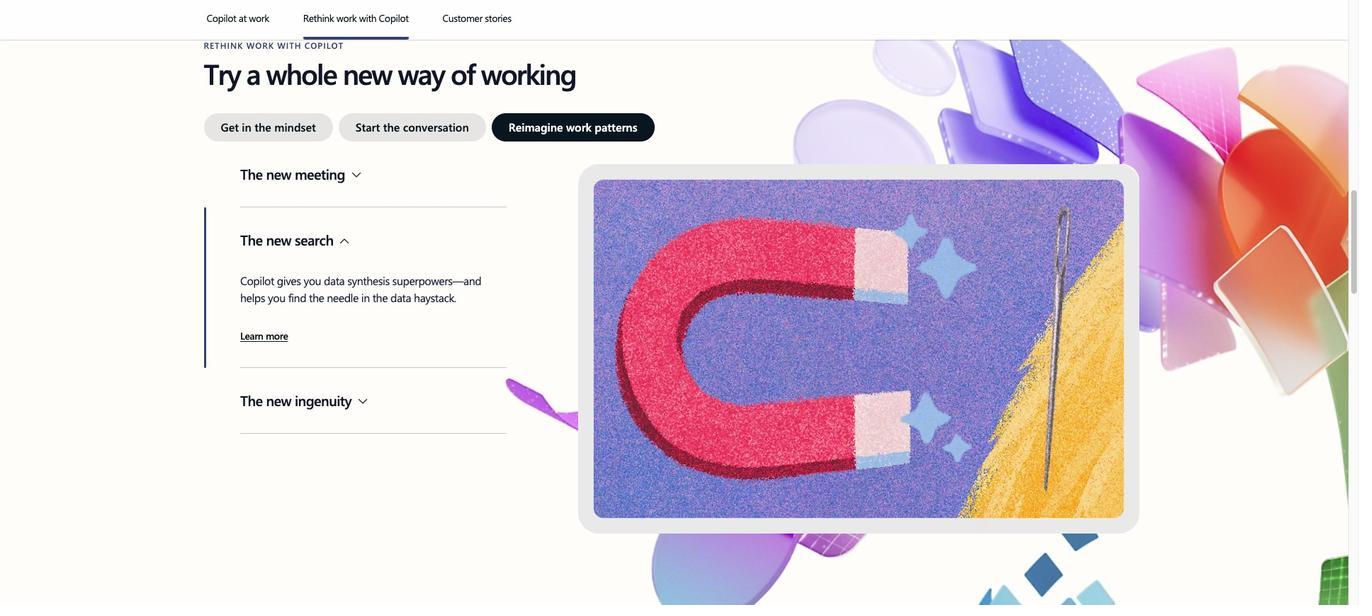 Task type: describe. For each thing, give the bounding box(es) containing it.
working
[[481, 55, 576, 92]]

of
[[451, 55, 475, 92]]

whole
[[266, 55, 336, 92]]

new
[[343, 55, 392, 92]]

learn
[[240, 330, 263, 343]]

a animated image showing a magnet trying to attract a needle image
[[578, 164, 1139, 534]]

try a whole new way of working
[[204, 55, 576, 92]]

learn more link
[[240, 330, 288, 345]]

learn more
[[240, 330, 288, 343]]

a
[[246, 55, 260, 92]]



Task type: locate. For each thing, give the bounding box(es) containing it.
way
[[398, 55, 444, 92]]

rethink work with copilot image
[[303, 37, 409, 40]]

more
[[266, 330, 288, 343]]

tab list
[[204, 113, 1139, 142]]

try
[[204, 55, 240, 92]]



Task type: vqa. For each thing, say whether or not it's contained in the screenshot.
whole
yes



